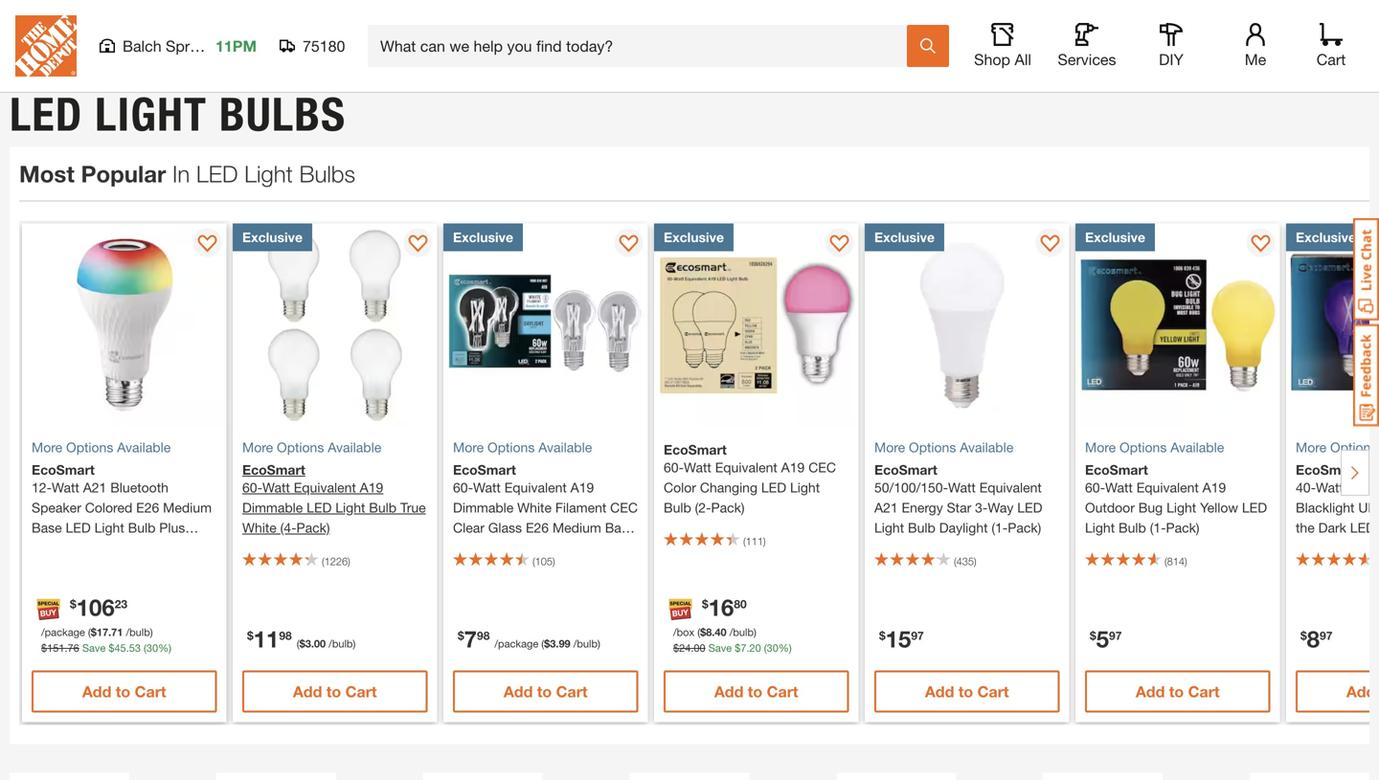 Task type: locate. For each thing, give the bounding box(es) containing it.
1 options from the left
[[66, 440, 113, 455]]

star
[[947, 500, 972, 516]]

) down more options available ecosmart 60-watt equivalent a19 outdoor bug light yellow led light bulb (1-pack)
[[1185, 555, 1187, 568]]

$
[[70, 598, 76, 611], [702, 598, 709, 611], [91, 626, 97, 639], [700, 626, 706, 639], [247, 629, 254, 643], [458, 629, 464, 643], [879, 629, 886, 643], [1090, 629, 1096, 643], [1301, 629, 1307, 643], [299, 638, 305, 650], [544, 638, 550, 650], [41, 642, 47, 655], [109, 642, 114, 655], [673, 642, 679, 655], [735, 642, 741, 655]]

cart for add to cart button associated with 60-watt equivalent a19 dimmable white filament cec clear glass e26 medium base led light bulb, daylight 5000k (2-pack)
[[556, 683, 588, 701]]

0 horizontal spatial daylight
[[550, 540, 599, 556]]

me button
[[1225, 23, 1286, 69]]

ecosmart for more options available ecosmart 12-watt a21 bluetooth speaker colored e26 medium base led light bulb plus bright white with remote control (6-pack)
[[32, 462, 95, 478]]

more options available link up bug
[[1085, 438, 1271, 458]]

pack) down changing
[[711, 500, 745, 516]]

(2- inside ecosmart 60-watt equivalent a19 cec color changing led light bulb (2-pack)
[[695, 500, 711, 516]]

a19 inside more options available ecosmart 60-watt equivalent a19 dimmable led light bulb true white (4-pack)
[[360, 480, 383, 496]]

pack) up the 1226
[[296, 520, 330, 536]]

a19
[[781, 460, 805, 476], [360, 480, 383, 496], [571, 480, 594, 496], [1203, 480, 1226, 496]]

2 more from the left
[[242, 440, 273, 455]]

display image
[[198, 235, 217, 254], [1251, 235, 1271, 254]]

/package left 99
[[495, 638, 539, 650]]

watt for more options available ecosmart 60-watt equivalent a19 dimmable white filament cec clear glass e26 medium base led light bulb, daylight 5000k (2-pack)
[[473, 480, 501, 496]]

pack) inside more options available ecosmart 50/100/150-watt equivalent a21 energy star 3-way led light bulb daylight (1-pack)
[[1008, 520, 1041, 536]]

watt up (4-
[[262, 480, 290, 496]]

ecosmart up clear
[[453, 462, 516, 478]]

75180 button
[[280, 36, 346, 56]]

6 to from the left
[[1169, 683, 1184, 701]]

ecosmart up (4-
[[242, 462, 305, 478]]

) down more options available ecosmart 60-watt equivalent a19 dimmable led light bulb true white (4-pack)
[[348, 555, 350, 568]]

( 435 )
[[954, 555, 977, 568]]

more options available ecosmart 60-watt equivalent a19 outdoor bug light yellow led light bulb (1-pack)
[[1085, 440, 1267, 536]]

/package
[[41, 626, 85, 639], [495, 638, 539, 650]]

60- inside more options available ecosmart 60-watt equivalent a19 dimmable led light bulb true white (4-pack)
[[242, 480, 262, 496]]

light up the 1226
[[336, 500, 365, 516]]

1 vertical spatial white
[[242, 520, 277, 536]]

light right changing
[[790, 480, 820, 496]]

dimmable for 7
[[453, 500, 514, 516]]

60- inside more options available ecosmart 60-watt equivalent a19 outdoor bug light yellow led light bulb (1-pack)
[[1085, 480, 1105, 496]]

add inside button
[[1347, 683, 1376, 701]]

1 exclusive from the left
[[242, 229, 303, 245]]

all
[[1015, 50, 1032, 68]]

0 vertical spatial e26
[[136, 500, 159, 516]]

1 horizontal spatial 3
[[550, 638, 556, 650]]

add for add to cart button related to (
[[714, 683, 744, 701]]

7 left 20
[[741, 642, 747, 655]]

more options available link up (4-
[[242, 438, 428, 458]]

equivalent up "way"
[[980, 480, 1042, 496]]

2 add to cart button from the left
[[242, 671, 428, 713]]

equivalent for 15
[[980, 480, 1042, 496]]

$ inside $ 8 97
[[1301, 629, 1307, 643]]

add to cart button down 99
[[453, 671, 638, 713]]

pack) down with
[[95, 560, 129, 576]]

1 horizontal spatial /package
[[495, 638, 539, 650]]

display image for more options available ecosmart 60-watt equivalent a19 dimmable white filament cec clear glass e26 medium base led light bulb, daylight 5000k (2-pack)
[[619, 235, 638, 254]]

a19 inside ecosmart 60-watt equivalent a19 cec color changing led light bulb (2-pack)
[[781, 460, 805, 476]]

available for (
[[328, 440, 381, 455]]

(1- down bug
[[1150, 520, 1166, 536]]

available inside more options available ecosmart 60-watt equivalent a19 dimmable white filament cec clear glass e26 medium base led light bulb, daylight 5000k (2-pack)
[[539, 440, 592, 455]]

0 horizontal spatial 00
[[314, 638, 326, 650]]

6 add to cart button from the left
[[1085, 671, 1271, 713]]

3-
[[975, 500, 988, 516]]

daylight
[[939, 520, 988, 536], [550, 540, 599, 556]]

options up (4-
[[277, 440, 324, 455]]

1 horizontal spatial 98
[[477, 629, 490, 643]]

3 add from the left
[[504, 683, 533, 701]]

4 to from the left
[[748, 683, 763, 701]]

106
[[76, 594, 115, 621]]

7 down 5000k
[[464, 625, 477, 653]]

5 to from the left
[[959, 683, 973, 701]]

more inside more options available ecosmart 12-watt a21 bluetooth speaker colored e26 medium base led light bulb plus bright white with remote control (6-pack)
[[32, 440, 62, 455]]

2 3 from the left
[[550, 638, 556, 650]]

a19 for 60-watt equivalent a19 dimmable white filament cec clear glass e26 medium base led light bulb, daylight 5000k (2-pack)
[[571, 480, 594, 496]]

0 horizontal spatial 98
[[279, 629, 292, 643]]

more inside more options available ecosmart 60-watt equivalent a19 dimmable white filament cec clear glass e26 medium base led light bulb, daylight 5000k (2-pack)
[[453, 440, 484, 455]]

display image for more options available ecosmart 60-watt equivalent a19 dimmable led light bulb true white (4-pack)
[[408, 235, 428, 254]]

0 horizontal spatial white
[[71, 540, 106, 556]]

2 dimmable from the left
[[453, 500, 514, 516]]

1 display image from the left
[[408, 235, 428, 254]]

4 add to cart from the left
[[714, 683, 798, 701]]

light inside more options available ecosmart 50/100/150-watt equivalent a21 energy star 3-way led light bulb daylight (1-pack)
[[875, 520, 904, 536]]

1 vertical spatial e26
[[526, 520, 549, 536]]

5000k
[[453, 560, 492, 576]]

light
[[95, 87, 207, 142], [244, 160, 293, 187], [790, 480, 820, 496], [336, 500, 365, 516], [1167, 500, 1197, 516], [94, 520, 124, 536], [875, 520, 904, 536], [1085, 520, 1115, 536], [482, 540, 512, 556]]

00 right 11
[[314, 638, 326, 650]]

00
[[314, 638, 326, 650], [694, 642, 706, 655]]

5
[[1096, 625, 1109, 653]]

) inside the /box ( $ 8 . 40 /bulb ) $ 24 . 00 save $ 7 . 20 ( 30 %)
[[754, 626, 757, 639]]

watt up the outdoor
[[1105, 480, 1133, 496]]

white
[[517, 500, 552, 516], [242, 520, 277, 536], [71, 540, 106, 556]]

/bulb right 99
[[574, 638, 598, 650]]

ecosmart inside more options available ecosmart 50/100/150-watt equivalent a21 energy star 3-way led light bulb daylight (1-pack)
[[875, 462, 938, 478]]

2 base from the left
[[605, 520, 635, 536]]

options inside more options available ecosmart 60-watt equivalent a19 dimmable white filament cec clear glass e26 medium base led light bulb, daylight 5000k (2-pack)
[[488, 440, 535, 455]]

dimmable inside more options available ecosmart 60-watt equivalent a19 dimmable led light bulb true white (4-pack)
[[242, 500, 303, 516]]

(2-
[[695, 500, 711, 516], [496, 560, 512, 576]]

0 horizontal spatial 30
[[146, 642, 158, 655]]

available for 5
[[1171, 440, 1224, 455]]

light down glass
[[482, 540, 512, 556]]

light down energy
[[875, 520, 904, 536]]

watt inside more options available ecosmart 60-watt equivalent a19 dimmable led light bulb true white (4-pack)
[[262, 480, 290, 496]]

3 add to cart button from the left
[[453, 671, 638, 713]]

98 inside $ 7 98 /package ( $ 3 . 99 /bulb )
[[477, 629, 490, 643]]

watt up clear
[[473, 480, 501, 496]]

medium down filament
[[553, 520, 601, 536]]

1 vertical spatial bulbs
[[299, 160, 355, 187]]

speaker
[[32, 500, 81, 516]]

12-watt a21 bluetooth speaker colored e26 medium base led light bulb plus bright white with remote control (6-pack) image
[[22, 224, 226, 428]]

0 vertical spatial daylight
[[939, 520, 988, 536]]

1 horizontal spatial daylight
[[939, 520, 988, 536]]

more options available link for (
[[242, 438, 428, 458]]

30 right 53
[[146, 642, 158, 655]]

cart
[[1317, 50, 1346, 68], [135, 683, 166, 701], [345, 683, 377, 701], [556, 683, 588, 701], [767, 683, 798, 701], [978, 683, 1009, 701], [1188, 683, 1220, 701]]

(1-
[[992, 520, 1008, 536], [1150, 520, 1166, 536]]

1 horizontal spatial 97
[[1109, 629, 1122, 643]]

save for 106
[[82, 642, 106, 655]]

0 horizontal spatial 7
[[464, 625, 477, 653]]

watt left equiv
[[1316, 480, 1344, 496]]

2 30 from the left
[[767, 642, 779, 655]]

1 more from the left
[[32, 440, 62, 455]]

ecosmart 60-watt equivalent a19 cec color changing led light bulb (2-pack)
[[664, 442, 836, 516]]

4 options from the left
[[909, 440, 956, 455]]

options up glass
[[488, 440, 535, 455]]

available inside more options available ecosmart 60-watt equivalent a19 outdoor bug light yellow led light bulb (1-pack)
[[1171, 440, 1224, 455]]

00 right 24
[[694, 642, 706, 655]]

1 horizontal spatial %)
[[779, 642, 792, 655]]

more options available link for 15
[[875, 438, 1060, 458]]

2 %) from the left
[[779, 642, 792, 655]]

watt for more options available ecosmart 12-watt a21 bluetooth speaker colored e26 medium base led light bulb plus bright white with remote control (6-pack)
[[52, 480, 79, 496]]

1 horizontal spatial 30
[[767, 642, 779, 655]]

60-watt equivalent a19 cec color changing led light bulb (2-pack) image
[[654, 224, 859, 428]]

a21 inside more options available ecosmart 50/100/150-watt equivalent a21 energy star 3-way led light bulb daylight (1-pack)
[[875, 500, 898, 516]]

1 30 from the left
[[146, 642, 158, 655]]

add to cart button down 15
[[875, 671, 1060, 713]]

equivalent inside ecosmart 60-watt equivalent a19 cec color changing led light bulb (2-pack)
[[715, 460, 778, 476]]

2 98 from the left
[[477, 629, 490, 643]]

1 horizontal spatial display image
[[1251, 235, 1271, 254]]

0 horizontal spatial a21
[[83, 480, 107, 496]]

0 horizontal spatial (2-
[[496, 560, 512, 576]]

1 add from the left
[[82, 683, 111, 701]]

0 horizontal spatial %)
[[158, 642, 171, 655]]

30 inside the /box ( $ 8 . 40 /bulb ) $ 24 . 00 save $ 7 . 20 ( 30 %)
[[767, 642, 779, 655]]

(1- inside more options available ecosmart 50/100/150-watt equivalent a21 energy star 3-way led light bulb daylight (1-pack)
[[992, 520, 1008, 536]]

equivalent up bug
[[1137, 480, 1199, 496]]

3 available from the left
[[539, 440, 592, 455]]

add to cart for (
[[714, 683, 798, 701]]

led right yellow
[[1242, 500, 1267, 516]]

more inside more options available ecosmart 60-watt equivalent a19 outdoor bug light yellow led light bulb (1-pack)
[[1085, 440, 1116, 455]]

save down 17
[[82, 642, 106, 655]]

6 options from the left
[[1331, 440, 1378, 455]]

cart link
[[1310, 23, 1353, 69]]

) inside $ 11 98 ( $ 3 . 00 /bulb )
[[353, 638, 356, 650]]

3 display image from the left
[[830, 235, 849, 254]]

add 
[[1347, 683, 1379, 701]]

options inside more options available ecosmart 50/100/150-watt equivalent a21 energy star 3-way led light bulb daylight (1-pack)
[[909, 440, 956, 455]]

1 base from the left
[[32, 520, 62, 536]]

1 to from the left
[[116, 683, 130, 701]]

105
[[535, 555, 553, 568]]

pack) up 814
[[1166, 520, 1200, 536]]

services
[[1058, 50, 1116, 68]]

0 vertical spatial white
[[517, 500, 552, 516]]

5 more options available link from the left
[[1085, 438, 1271, 458]]

options up equiv
[[1331, 440, 1378, 455]]

0 horizontal spatial medium
[[163, 500, 212, 516]]

5 add from the left
[[925, 683, 954, 701]]

97 inside $ 15 97 add to cart
[[911, 629, 924, 643]]

dimmable up (4-
[[242, 500, 303, 516]]

2 to from the left
[[326, 683, 341, 701]]

dimmable up clear
[[453, 500, 514, 516]]

bulbs
[[219, 87, 346, 142], [299, 160, 355, 187]]

%) right 20
[[779, 642, 792, 655]]

bulb inside ecosmart 60-watt equivalent a19 cec color changing led light bulb (2-pack)
[[664, 500, 691, 516]]

6 more from the left
[[1296, 440, 1327, 455]]

(2- right 5000k
[[496, 560, 512, 576]]

4 add to cart button from the left
[[664, 671, 849, 713]]

$ 8 97
[[1301, 625, 1333, 653]]

1 horizontal spatial dimmable
[[453, 500, 514, 516]]

1 horizontal spatial medium
[[553, 520, 601, 536]]

clear
[[453, 520, 485, 536]]

add to cart button down the 45
[[32, 671, 217, 713]]

bulb down energy
[[908, 520, 936, 536]]

options
[[66, 440, 113, 455], [277, 440, 324, 455], [488, 440, 535, 455], [909, 440, 956, 455], [1120, 440, 1167, 455], [1331, 440, 1378, 455]]

0 horizontal spatial 8
[[706, 626, 712, 639]]

1 available from the left
[[117, 440, 171, 455]]

1 horizontal spatial cec
[[809, 460, 836, 476]]

add to cart
[[82, 683, 166, 701], [293, 683, 377, 701], [504, 683, 588, 701], [714, 683, 798, 701], [1136, 683, 1220, 701]]

2 vertical spatial white
[[71, 540, 106, 556]]

2 add to cart from the left
[[293, 683, 377, 701]]

3 options from the left
[[488, 440, 535, 455]]

(1- down "way"
[[992, 520, 1008, 536]]

1 horizontal spatial 7
[[741, 642, 747, 655]]

2 display image from the left
[[619, 235, 638, 254]]

71
[[111, 626, 123, 639]]

base
[[32, 520, 62, 536], [605, 520, 635, 536]]

1 save from the left
[[82, 642, 106, 655]]

/box ( $ 8 . 40 /bulb ) $ 24 . 00 save $ 7 . 20 ( 30 %)
[[673, 626, 792, 655]]

1226
[[324, 555, 348, 568]]

%) right 53
[[158, 642, 171, 655]]

white left (4-
[[242, 520, 277, 536]]

) right 71
[[150, 626, 153, 639]]

( inside $ 7 98 /package ( $ 3 . 99 /bulb )
[[541, 638, 544, 650]]

3 exclusive from the left
[[664, 229, 724, 245]]

shop all
[[974, 50, 1032, 68]]

6 add from the left
[[1136, 683, 1165, 701]]

1 horizontal spatial 00
[[694, 642, 706, 655]]

light right in
[[244, 160, 293, 187]]

4 available from the left
[[960, 440, 1014, 455]]

8 up add button
[[1307, 625, 1320, 653]]

options inside more options available ecosmart 12-watt a21 bluetooth speaker colored e26 medium base led light bulb plus bright white with remote control (6-pack)
[[66, 440, 113, 455]]

available inside more options available ecosmart 50/100/150-watt equivalent a21 energy star 3-way led light bulb daylight (1-pack)
[[960, 440, 1014, 455]]

cart inside $ 15 97 add to cart
[[978, 683, 1009, 701]]

to inside $ 15 97 add to cart
[[959, 683, 973, 701]]

4 exclusive from the left
[[875, 229, 935, 245]]

e26
[[136, 500, 159, 516], [526, 520, 549, 536]]

7 add from the left
[[1347, 683, 1376, 701]]

light up popular
[[95, 87, 207, 142]]

exclusive for more options available ecosmart 60-watt equivalent a19 outdoor bug light yellow led light bulb (1-pack)
[[1085, 229, 1146, 245]]

98 for 7
[[477, 629, 490, 643]]

cart for 60-watt equivalent a19 outdoor bug light yellow led light bulb (1-pack) add to cart button
[[1188, 683, 1220, 701]]

/package ( $ 17 . 71 /bulb ) $ 151 . 76 save $ 45 . 53 ( 30 %)
[[41, 626, 171, 655]]

ecosmart down more options 'link'
[[1296, 462, 1359, 478]]

shop
[[974, 50, 1011, 68]]

1 vertical spatial cec
[[610, 500, 638, 516]]

led right "way"
[[1017, 500, 1043, 516]]

pack) down "way"
[[1008, 520, 1041, 536]]

equivalent inside more options available ecosmart 60-watt equivalent a19 dimmable led light bulb true white (4-pack)
[[294, 480, 356, 496]]

led down clear
[[453, 540, 478, 556]]

equivalent up filament
[[505, 480, 567, 496]]

0 horizontal spatial (1-
[[992, 520, 1008, 536]]

options inside more options available ecosmart 60-watt equivalent a19 dimmable led light bulb true white (4-pack)
[[277, 440, 324, 455]]

changing
[[700, 480, 758, 496]]

5 add to cart from the left
[[1136, 683, 1220, 701]]

1 (1- from the left
[[992, 520, 1008, 536]]

more inside more options available ecosmart 50/100/150-watt equivalent a21 energy star 3-way led light bulb daylight (1-pack)
[[875, 440, 905, 455]]

0 horizontal spatial cec
[[610, 500, 638, 516]]

led inside ecosmart 60-watt equivalent a19 cec color changing led light bulb (2-pack)
[[761, 480, 786, 496]]

/bulb
[[126, 626, 150, 639], [730, 626, 754, 639], [329, 638, 353, 650], [574, 638, 598, 650]]

1 vertical spatial medium
[[553, 520, 601, 536]]

/box
[[673, 626, 695, 639]]

a21
[[83, 480, 107, 496], [875, 500, 898, 516]]

1 horizontal spatial (1-
[[1150, 520, 1166, 536]]

1 vertical spatial (2-
[[496, 560, 512, 576]]

8 left "40"
[[706, 626, 712, 639]]

1 horizontal spatial e26
[[526, 520, 549, 536]]

/bulb inside the /box ( $ 8 . 40 /bulb ) $ 24 . 00 save $ 7 . 20 ( 30 %)
[[730, 626, 754, 639]]

watt up color
[[684, 460, 712, 476]]

led inside more options available ecosmart 12-watt a21 bluetooth speaker colored e26 medium base led light bulb plus bright white with remote control (6-pack)
[[66, 520, 91, 536]]

/bulb inside /package ( $ 17 . 71 /bulb ) $ 151 . 76 save $ 45 . 53 ( 30 %)
[[126, 626, 150, 639]]

) down 3-
[[974, 555, 977, 568]]

led right in
[[196, 160, 238, 187]]

base inside more options available ecosmart 12-watt a21 bluetooth speaker colored e26 medium base led light bulb plus bright white with remote control (6-pack)
[[32, 520, 62, 536]]

add to cart button for 60-watt equivalent a19 outdoor bug light yellow led light bulb (1-pack)
[[1085, 671, 1271, 713]]

30 for 16
[[767, 642, 779, 655]]

0 horizontal spatial save
[[82, 642, 106, 655]]

0 horizontal spatial e26
[[136, 500, 159, 516]]

0 vertical spatial (2-
[[695, 500, 711, 516]]

5 more from the left
[[1085, 440, 1116, 455]]

dimmable inside more options available ecosmart 60-watt equivalent a19 dimmable white filament cec clear glass e26 medium base led light bulb, daylight 5000k (2-pack)
[[453, 500, 514, 516]]

more options available link up 'bluetooth' at left bottom
[[32, 438, 217, 458]]

$ 106 23
[[70, 594, 127, 621]]

) right 11
[[353, 638, 356, 650]]

save down "40"
[[709, 642, 732, 655]]

equivalent inside more options available ecosmart 60-watt equivalent a19 outdoor bug light yellow led light bulb (1-pack)
[[1137, 480, 1199, 496]]

ecosmart up color
[[664, 442, 727, 458]]

add to cart button
[[32, 671, 217, 713], [242, 671, 428, 713], [453, 671, 638, 713], [664, 671, 849, 713], [875, 671, 1060, 713], [1085, 671, 1271, 713]]

options for white
[[488, 440, 535, 455]]

a21 down 50/100/150-
[[875, 500, 898, 516]]

3 more from the left
[[453, 440, 484, 455]]

me
[[1245, 50, 1267, 68]]

5 add to cart button from the left
[[875, 671, 1060, 713]]

60-
[[664, 460, 684, 476], [242, 480, 262, 496], [453, 480, 473, 496], [1085, 480, 1105, 496]]

2 available from the left
[[328, 440, 381, 455]]

3 to from the left
[[537, 683, 552, 701]]

a21 up colored
[[83, 480, 107, 496]]

led right changing
[[761, 480, 786, 496]]

bulb left true at left bottom
[[369, 500, 397, 516]]

way
[[988, 500, 1014, 516]]

medium inside more options available ecosmart 12-watt a21 bluetooth speaker colored e26 medium base led light bulb plus bright white with remote control (6-pack)
[[163, 500, 212, 516]]

1 horizontal spatial white
[[242, 520, 277, 536]]

1 horizontal spatial save
[[709, 642, 732, 655]]

%) inside /package ( $ 17 . 71 /bulb ) $ 151 . 76 save $ 45 . 53 ( 30 %)
[[158, 642, 171, 655]]

0 horizontal spatial display image
[[198, 235, 217, 254]]

add to cart button down $ 5 97
[[1085, 671, 1271, 713]]

1 horizontal spatial a21
[[875, 500, 898, 516]]

options up 50/100/150-
[[909, 440, 956, 455]]

save
[[82, 642, 106, 655], [709, 642, 732, 655]]

97 for 15
[[911, 629, 924, 643]]

exclusive
[[242, 229, 303, 245], [453, 229, 513, 245], [664, 229, 724, 245], [875, 229, 935, 245], [1085, 229, 1146, 245], [1296, 229, 1356, 245]]

display image
[[408, 235, 428, 254], [619, 235, 638, 254], [830, 235, 849, 254], [1041, 235, 1060, 254]]

balch
[[123, 37, 161, 55]]

pack) inside more options available ecosmart 60-watt equivalent a19 dimmable led light bulb true white (4-pack)
[[296, 520, 330, 536]]

bulb
[[369, 500, 397, 516], [664, 500, 691, 516], [128, 520, 156, 536], [908, 520, 936, 536], [1119, 520, 1146, 536]]

watt inside more options available ecosmart 60-watt equivalent a19 outdoor bug light yellow led light bulb (1-pack)
[[1105, 480, 1133, 496]]

add inside $ 15 97 add to cart
[[925, 683, 954, 701]]

base up bright
[[32, 520, 62, 536]]

2 display image from the left
[[1251, 235, 1271, 254]]

bulb down color
[[664, 500, 691, 516]]

to
[[116, 683, 130, 701], [326, 683, 341, 701], [537, 683, 552, 701], [748, 683, 763, 701], [959, 683, 973, 701], [1169, 683, 1184, 701]]

1 vertical spatial a21
[[875, 500, 898, 516]]

1 add to cart from the left
[[82, 683, 166, 701]]

bright
[[32, 540, 68, 556]]

daylight down star
[[939, 520, 988, 536]]

ecosmart inside more options available ecosmart 60-watt equivalent a19 outdoor bug light yellow led light bulb (1-pack)
[[1085, 462, 1148, 478]]

cart for 6th add to cart button from right
[[135, 683, 166, 701]]

daylight down filament
[[550, 540, 599, 556]]

16
[[709, 594, 734, 621]]

ecosmart inside more options available ecosmart 60-watt equivalent a19 dimmable white filament cec clear glass e26 medium base led light bulb, daylight 5000k (2-pack)
[[453, 462, 516, 478]]

equivalent inside more options available ecosmart 50/100/150-watt equivalent a21 energy star 3-way led light bulb daylight (1-pack)
[[980, 480, 1042, 496]]

0 vertical spatial a21
[[83, 480, 107, 496]]

4 display image from the left
[[1041, 235, 1060, 254]]

ecosmart up the outdoor
[[1085, 462, 1148, 478]]

1 %) from the left
[[158, 642, 171, 655]]

5 available from the left
[[1171, 440, 1224, 455]]

0 horizontal spatial dimmable
[[242, 500, 303, 516]]

to for 60-watt equivalent a19 dimmable led light bulb true white (4-pack)
[[326, 683, 341, 701]]

bulb up remote
[[128, 520, 156, 536]]

40
[[715, 626, 727, 639]]

1 horizontal spatial base
[[605, 520, 635, 536]]

5 options from the left
[[1120, 440, 1167, 455]]

white up (6-
[[71, 540, 106, 556]]

) right bulb, at bottom left
[[553, 555, 555, 568]]

dimmable
[[242, 500, 303, 516], [453, 500, 514, 516]]

60- for 60-watt equivalent a19 dimmable white filament cec clear glass e26 medium base led light bulb, daylight 5000k (2-pack)
[[453, 480, 473, 496]]

available
[[117, 440, 171, 455], [328, 440, 381, 455], [539, 440, 592, 455], [960, 440, 1014, 455], [1171, 440, 1224, 455]]

light inside more options available ecosmart 60-watt equivalent a19 dimmable led light bulb true white (4-pack)
[[336, 500, 365, 516]]

add to cart for 60-watt equivalent a19 dimmable led light bulb true white (4-pack)
[[293, 683, 377, 701]]

60-watt equivalent a19 outdoor bug light yellow led light bulb (1-pack) image
[[1076, 224, 1280, 428]]

2 add from the left
[[293, 683, 322, 701]]

0 vertical spatial medium
[[163, 500, 212, 516]]

2 more options available link from the left
[[242, 438, 428, 458]]

e26 up bulb, at bottom left
[[526, 520, 549, 536]]

more options available ecosmart 60-watt equivalent a19 dimmable led light bulb true white (4-pack)
[[242, 440, 426, 536]]

add to cart button down 20
[[664, 671, 849, 713]]

add to cart button down $ 11 98 ( $ 3 . 00 /bulb )
[[242, 671, 428, 713]]

3 add to cart from the left
[[504, 683, 588, 701]]

3 right 11
[[305, 638, 311, 650]]

0 horizontal spatial 3
[[305, 638, 311, 650]]

cec
[[809, 460, 836, 476], [610, 500, 638, 516]]

2 97 from the left
[[1109, 629, 1122, 643]]

light down colored
[[94, 520, 124, 536]]

options for bug
[[1120, 440, 1167, 455]]

ecosmart for more options available ecosmart 60-watt equivalent a19 dimmable white filament cec clear glass e26 medium base led light bulb, daylight 5000k (2-pack)
[[453, 462, 516, 478]]

more options available link up star
[[875, 438, 1060, 458]]

bulb inside more options available ecosmart 60-watt equivalent a19 dimmable led light bulb true white (4-pack)
[[369, 500, 397, 516]]

a19 inside more options available ecosmart 60-watt equivalent a19 dimmable white filament cec clear glass e26 medium base led light bulb, daylight 5000k (2-pack)
[[571, 480, 594, 496]]

to for (
[[748, 683, 763, 701]]

0 vertical spatial cec
[[809, 460, 836, 476]]

0 horizontal spatial /package
[[41, 626, 85, 639]]

/bulb right "40"
[[730, 626, 754, 639]]

(1- inside more options available ecosmart 60-watt equivalent a19 outdoor bug light yellow led light bulb (1-pack)
[[1150, 520, 1166, 536]]

0 horizontal spatial base
[[32, 520, 62, 536]]

4 more options available link from the left
[[875, 438, 1060, 458]]

ecosmart inside more options available ecosmart 60-watt equivalent a19 dimmable led light bulb true white (4-pack)
[[242, 462, 305, 478]]

feedback link image
[[1353, 324, 1379, 427]]

4 more from the left
[[875, 440, 905, 455]]

a19 for 60-watt equivalent a19 outdoor bug light yellow led light bulb (1-pack)
[[1203, 480, 1226, 496]]

more for more options available ecosmart 60-watt equivalent a19 dimmable led light bulb true white (4-pack)
[[242, 440, 273, 455]]

. inside $ 7 98 /package ( $ 3 . 99 /bulb )
[[556, 638, 559, 650]]

true
[[400, 500, 426, 516]]

watt up star
[[948, 480, 976, 496]]

watt for more options available ecosmart 60-watt equivalent a19 dimmable led light bulb true white (4-pack)
[[262, 480, 290, 496]]

97 inside $ 5 97
[[1109, 629, 1122, 643]]

$ 11 98 ( $ 3 . 00 /bulb )
[[247, 625, 356, 653]]

2 save from the left
[[709, 642, 732, 655]]

1 3 from the left
[[305, 638, 311, 650]]

97 inside $ 8 97
[[1320, 629, 1333, 643]]

0 horizontal spatial 97
[[911, 629, 924, 643]]

exclusive for more options available ecosmart 60-watt equivalent a19 dimmable led light bulb true white (4-pack)
[[242, 229, 303, 245]]

more inside more options available ecosmart 60-watt equivalent a19 dimmable led light bulb true white (4-pack)
[[242, 440, 273, 455]]

1 97 from the left
[[911, 629, 924, 643]]

What can we help you find today? search field
[[380, 26, 906, 66]]

2 horizontal spatial 97
[[1320, 629, 1333, 643]]

services button
[[1057, 23, 1118, 69]]

) up 20
[[754, 626, 757, 639]]

save inside the /box ( $ 8 . 40 /bulb ) $ 24 . 00 save $ 7 . 20 ( 30 %)
[[709, 642, 732, 655]]

97 for 8
[[1320, 629, 1333, 643]]

5 exclusive from the left
[[1085, 229, 1146, 245]]

e26 down 'bluetooth' at left bottom
[[136, 500, 159, 516]]

ecosmart for more options available ecosmart 50/100/150-watt equivalent a21 energy star 3-way led light bulb daylight (1-pack)
[[875, 462, 938, 478]]

options inside more options available ecosmart 60-watt equivalent a19 outdoor bug light yellow led light bulb (1-pack)
[[1120, 440, 1167, 455]]

1 vertical spatial daylight
[[550, 540, 599, 556]]

options up bug
[[1120, 440, 1167, 455]]

equivalent up (4-
[[294, 480, 356, 496]]

watt inside more options available ecosmart 50/100/150-watt equivalent a21 energy star 3-way led light bulb daylight (1-pack)
[[948, 480, 976, 496]]

98 inside $ 11 98 ( $ 3 . 00 /bulb )
[[279, 629, 292, 643]]

. inside $ 11 98 ( $ 3 . 00 /bulb )
[[311, 638, 314, 650]]

2 exclusive from the left
[[453, 229, 513, 245]]

add for add button
[[1347, 683, 1376, 701]]

control
[[32, 560, 76, 576]]

led up most
[[10, 87, 83, 142]]

3 more options available link from the left
[[453, 438, 638, 458]]

(2- down color
[[695, 500, 711, 516]]

more for more options  ecosmart 40-watt equiv
[[1296, 440, 1327, 455]]

( 111 )
[[743, 535, 766, 548]]

yellow
[[1200, 500, 1239, 516]]

40-
[[1296, 480, 1316, 496]]

/package up 151
[[41, 626, 85, 639]]

watt inside more options  ecosmart 40-watt equiv
[[1316, 480, 1344, 496]]

base down filament
[[605, 520, 635, 536]]

options up colored
[[66, 440, 113, 455]]

12-
[[32, 480, 52, 496]]

a19 inside more options available ecosmart 60-watt equivalent a19 outdoor bug light yellow led light bulb (1-pack)
[[1203, 480, 1226, 496]]

display image for more options available ecosmart 50/100/150-watt equivalent a21 energy star 3-way led light bulb daylight (1-pack)
[[1041, 235, 1060, 254]]

2 options from the left
[[277, 440, 324, 455]]

ecosmart for more options available ecosmart 60-watt equivalent a19 dimmable led light bulb true white (4-pack)
[[242, 462, 305, 478]]

3
[[305, 638, 311, 650], [550, 638, 556, 650]]

add to cart button for 50/100/150-watt equivalent a21 energy star 3-way led light bulb daylight (1-pack)
[[875, 671, 1060, 713]]

1 98 from the left
[[279, 629, 292, 643]]

equivalent up changing
[[715, 460, 778, 476]]

3 left 99
[[550, 638, 556, 650]]

watt up speaker
[[52, 480, 79, 496]]

$ 15 97 add to cart
[[879, 625, 1009, 701]]

medium
[[163, 500, 212, 516], [553, 520, 601, 536]]

more options available ecosmart 12-watt a21 bluetooth speaker colored e26 medium base led light bulb plus bright white with remote control (6-pack)
[[32, 440, 212, 576]]

ecosmart for more options available ecosmart 60-watt equivalent a19 outdoor bug light yellow led light bulb (1-pack)
[[1085, 462, 1148, 478]]

3 97 from the left
[[1320, 629, 1333, 643]]

1 dimmable from the left
[[242, 500, 303, 516]]

save inside /package ( $ 17 . 71 /bulb ) $ 151 . 76 save $ 45 . 53 ( 30 %)
[[82, 642, 106, 655]]

2 (1- from the left
[[1150, 520, 1166, 536]]

2 horizontal spatial white
[[517, 500, 552, 516]]

add for 60-watt equivalent a19 outdoor bug light yellow led light bulb (1-pack) add to cart button
[[1136, 683, 1165, 701]]

more options available link
[[32, 438, 217, 458], [242, 438, 428, 458], [453, 438, 638, 458], [875, 438, 1060, 458], [1085, 438, 1271, 458]]

add to cart button for 60-watt equivalent a19 dimmable white filament cec clear glass e26 medium base led light bulb, daylight 5000k (2-pack)
[[453, 671, 638, 713]]

more options available link for 5
[[1085, 438, 1271, 458]]

1 horizontal spatial (2-
[[695, 500, 711, 516]]

80
[[734, 598, 747, 611]]

pack) down bulb, at bottom left
[[512, 560, 545, 576]]

medium up plus
[[163, 500, 212, 516]]

4 add from the left
[[714, 683, 744, 701]]

60-watt equivalent a19 dimmable led light bulb true white (4-pack) image
[[233, 224, 437, 428]]

3 inside $ 7 98 /package ( $ 3 . 99 /bulb )
[[550, 638, 556, 650]]



Task type: describe. For each thing, give the bounding box(es) containing it.
balch springs 11pm
[[123, 37, 257, 55]]

cec inside more options available ecosmart 60-watt equivalent a19 dimmable white filament cec clear glass e26 medium base led light bulb, daylight 5000k (2-pack)
[[610, 500, 638, 516]]

e26 inside more options available ecosmart 12-watt a21 bluetooth speaker colored e26 medium base led light bulb plus bright white with remote control (6-pack)
[[136, 500, 159, 516]]

energy
[[902, 500, 943, 516]]

1 horizontal spatial 8
[[1307, 625, 1320, 653]]

base inside more options available ecosmart 60-watt equivalent a19 dimmable white filament cec clear glass e26 medium base led light bulb, daylight 5000k (2-pack)
[[605, 520, 635, 536]]

springs
[[166, 37, 218, 55]]

options for star
[[909, 440, 956, 455]]

cart for add to cart button related to (
[[767, 683, 798, 701]]

(6-
[[79, 560, 95, 576]]

more options link
[[1296, 438, 1379, 458]]

popular
[[81, 160, 166, 187]]

00 inside the /box ( $ 8 . 40 /bulb ) $ 24 . 00 save $ 7 . 20 ( 30 %)
[[694, 642, 706, 655]]

add to cart button for 60-watt equivalent a19 dimmable led light bulb true white (4-pack)
[[242, 671, 428, 713]]

bug
[[1139, 500, 1163, 516]]

111
[[746, 535, 763, 548]]

more for more options available ecosmart 50/100/150-watt equivalent a21 energy star 3-way led light bulb daylight (1-pack)
[[875, 440, 905, 455]]

dimmable for 11
[[242, 500, 303, 516]]

add for 60-watt equivalent a19 dimmable led light bulb true white (4-pack)'s add to cart button
[[293, 683, 322, 701]]

the home depot logo image
[[15, 15, 77, 77]]

e26 inside more options available ecosmart 60-watt equivalent a19 dimmable white filament cec clear glass e26 medium base led light bulb, daylight 5000k (2-pack)
[[526, 520, 549, 536]]

pack) inside more options available ecosmart 60-watt equivalent a19 outdoor bug light yellow led light bulb (1-pack)
[[1166, 520, 1200, 536]]

bulb inside more options available ecosmart 50/100/150-watt equivalent a21 energy star 3-way led light bulb daylight (1-pack)
[[908, 520, 936, 536]]

more options available ecosmart 50/100/150-watt equivalent a21 energy star 3-way led light bulb daylight (1-pack)
[[875, 440, 1043, 536]]

diy
[[1159, 50, 1184, 68]]

glass
[[488, 520, 522, 536]]

more for more options available ecosmart 12-watt a21 bluetooth speaker colored e26 medium base led light bulb plus bright white with remote control (6-pack)
[[32, 440, 62, 455]]

exclusive for more options available ecosmart 50/100/150-watt equivalent a21 energy star 3-way led light bulb daylight (1-pack)
[[875, 229, 935, 245]]

light inside more options available ecosmart 12-watt a21 bluetooth speaker colored e26 medium base led light bulb plus bright white with remote control (6-pack)
[[94, 520, 124, 536]]

pack) inside more options available ecosmart 12-watt a21 bluetooth speaker colored e26 medium base led light bulb plus bright white with remote control (6-pack)
[[95, 560, 129, 576]]

99
[[559, 638, 571, 650]]

daylight inside more options available ecosmart 50/100/150-watt equivalent a21 energy star 3-way led light bulb daylight (1-pack)
[[939, 520, 988, 536]]

led inside more options available ecosmart 60-watt equivalent a19 dimmable white filament cec clear glass e26 medium base led light bulb, daylight 5000k (2-pack)
[[453, 540, 478, 556]]

(4-
[[280, 520, 296, 536]]

( 1226 )
[[322, 555, 350, 568]]

53
[[129, 642, 141, 655]]

1 add to cart button from the left
[[32, 671, 217, 713]]

15
[[886, 625, 911, 653]]

151
[[47, 642, 65, 655]]

colored
[[85, 500, 132, 516]]

led inside more options available ecosmart 50/100/150-watt equivalent a21 energy star 3-way led light bulb daylight (1-pack)
[[1017, 500, 1043, 516]]

white inside more options available ecosmart 60-watt equivalent a19 dimmable led light bulb true white (4-pack)
[[242, 520, 277, 536]]

light down the outdoor
[[1085, 520, 1115, 536]]

plus
[[159, 520, 185, 536]]

( 105 )
[[533, 555, 555, 568]]

17
[[97, 626, 108, 639]]

%) for 106
[[158, 642, 171, 655]]

add to cart for 60-watt equivalent a19 dimmable white filament cec clear glass e26 medium base led light bulb, daylight 5000k (2-pack)
[[504, 683, 588, 701]]

a19 for 60-watt equivalent a19 dimmable led light bulb true white (4-pack)
[[360, 480, 383, 496]]

a21 inside more options available ecosmart 12-watt a21 bluetooth speaker colored e26 medium base led light bulb plus bright white with remote control (6-pack)
[[83, 480, 107, 496]]

watt for more options available ecosmart 50/100/150-watt equivalent a21 energy star 3-way led light bulb daylight (1-pack)
[[948, 480, 976, 496]]

bulb inside more options available ecosmart 12-watt a21 bluetooth speaker colored e26 medium base led light bulb plus bright white with remote control (6-pack)
[[128, 520, 156, 536]]

( 814 )
[[1165, 555, 1187, 568]]

435
[[957, 555, 974, 568]]

most
[[19, 160, 74, 187]]

ecosmart inside more options  ecosmart 40-watt equiv
[[1296, 462, 1359, 478]]

led inside most popular in led light bulbs
[[196, 160, 238, 187]]

60- for 60-watt equivalent a19 dimmable led light bulb true white (4-pack)
[[242, 480, 262, 496]]

50/100/150-watt equivalent a21 energy star 3-way led light bulb daylight (1-pack) image
[[865, 224, 1069, 428]]

00 inside $ 11 98 ( $ 3 . 00 /bulb )
[[314, 638, 326, 650]]

led light bulbs
[[10, 87, 346, 142]]

available inside more options available ecosmart 12-watt a21 bluetooth speaker colored e26 medium base led light bulb plus bright white with remote control (6-pack)
[[117, 440, 171, 455]]

/package inside /package ( $ 17 . 71 /bulb ) $ 151 . 76 save $ 45 . 53 ( 30 %)
[[41, 626, 85, 639]]

$ inside $ 15 97 add to cart
[[879, 629, 886, 643]]

save for 16
[[709, 642, 732, 655]]

0 vertical spatial bulbs
[[219, 87, 346, 142]]

60- inside ecosmart 60-watt equivalent a19 cec color changing led light bulb (2-pack)
[[664, 460, 684, 476]]

8 inside the /box ( $ 8 . 40 /bulb ) $ 24 . 00 save $ 7 . 20 ( 30 %)
[[706, 626, 712, 639]]

light right bug
[[1167, 500, 1197, 516]]

daylight inside more options available ecosmart 60-watt equivalent a19 dimmable white filament cec clear glass e26 medium base led light bulb, daylight 5000k (2-pack)
[[550, 540, 599, 556]]

bluetooth
[[110, 480, 168, 496]]

1 more options available link from the left
[[32, 438, 217, 458]]

6 exclusive from the left
[[1296, 229, 1356, 245]]

pack) inside more options available ecosmart 60-watt equivalent a19 dimmable white filament cec clear glass e26 medium base led light bulb, daylight 5000k (2-pack)
[[512, 560, 545, 576]]

watt for more options available ecosmart 60-watt equivalent a19 outdoor bug light yellow led light bulb (1-pack)
[[1105, 480, 1133, 496]]

/bulb inside $ 7 98 /package ( $ 3 . 99 /bulb )
[[574, 638, 598, 650]]

%) for 16
[[779, 642, 792, 655]]

45
[[114, 642, 126, 655]]

cart for 60-watt equivalent a19 dimmable led light bulb true white (4-pack)'s add to cart button
[[345, 683, 377, 701]]

led inside more options available ecosmart 60-watt equivalent a19 dimmable led light bulb true white (4-pack)
[[307, 500, 332, 516]]

30 for 106
[[146, 642, 158, 655]]

60-watt equivalent a19 dimmable white filament cec clear glass e26 medium base led light bulb, daylight 5000k (2-pack) image
[[443, 224, 648, 428]]

$ 16 80
[[702, 594, 747, 621]]

light inside more options available ecosmart 60-watt equivalent a19 dimmable white filament cec clear glass e26 medium base led light bulb, daylight 5000k (2-pack)
[[482, 540, 512, 556]]

remote
[[138, 540, 185, 556]]

white inside more options available ecosmart 12-watt a21 bluetooth speaker colored e26 medium base led light bulb plus bright white with remote control (6-pack)
[[71, 540, 106, 556]]

white inside more options available ecosmart 60-watt equivalent a19 dimmable white filament cec clear glass e26 medium base led light bulb, daylight 5000k (2-pack)
[[517, 500, 552, 516]]

11
[[254, 625, 279, 653]]

3 inside $ 11 98 ( $ 3 . 00 /bulb )
[[305, 638, 311, 650]]

more for more options available ecosmart 60-watt equivalent a19 outdoor bug light yellow led light bulb (1-pack)
[[1085, 440, 1116, 455]]

98 for 11
[[279, 629, 292, 643]]

50/100/150-
[[875, 480, 948, 496]]

23
[[115, 598, 127, 611]]

light inside ecosmart 60-watt equivalent a19 cec color changing led light bulb (2-pack)
[[790, 480, 820, 496]]

814
[[1167, 555, 1185, 568]]

options for led
[[277, 440, 324, 455]]

to for 60-watt equivalent a19 outdoor bug light yellow led light bulb (1-pack)
[[1169, 683, 1184, 701]]

$ 5 97
[[1090, 625, 1122, 653]]

add for add to cart button associated with 60-watt equivalent a19 dimmable white filament cec clear glass e26 medium base led light bulb, daylight 5000k (2-pack)
[[504, 683, 533, 701]]

watt inside ecosmart 60-watt equivalent a19 cec color changing led light bulb (2-pack)
[[684, 460, 712, 476]]

options for colored
[[66, 440, 113, 455]]

color
[[664, 480, 696, 496]]

most popular in led light bulbs
[[19, 160, 355, 187]]

75180
[[303, 37, 345, 55]]

(2- inside more options available ecosmart 60-watt equivalent a19 dimmable white filament cec clear glass e26 medium base led light bulb, daylight 5000k (2-pack)
[[496, 560, 512, 576]]

add button
[[1296, 671, 1379, 713]]

add to cart button for (
[[664, 671, 849, 713]]

) down ecosmart 60-watt equivalent a19 cec color changing led light bulb (2-pack)
[[763, 535, 766, 548]]

outdoor
[[1085, 500, 1135, 516]]

more options  ecosmart 40-watt equiv
[[1296, 440, 1379, 556]]

equivalent for (
[[294, 480, 356, 496]]

bulbs inside most popular in led light bulbs
[[299, 160, 355, 187]]

1 display image from the left
[[198, 235, 217, 254]]

( inside $ 11 98 ( $ 3 . 00 /bulb )
[[297, 638, 299, 650]]

7 inside the /box ( $ 8 . 40 /bulb ) $ 24 . 00 save $ 7 . 20 ( 30 %)
[[741, 642, 747, 655]]

) inside /package ( $ 17 . 71 /bulb ) $ 151 . 76 save $ 45 . 53 ( 30 %)
[[150, 626, 153, 639]]

60- for 60-watt equivalent a19 outdoor bug light yellow led light bulb (1-pack)
[[1085, 480, 1105, 496]]

add for 6th add to cart button from right
[[82, 683, 111, 701]]

light inside most popular in led light bulbs
[[244, 160, 293, 187]]

97 for 5
[[1109, 629, 1122, 643]]

equivalent inside more options available ecosmart 60-watt equivalent a19 dimmable white filament cec clear glass e26 medium base led light bulb, daylight 5000k (2-pack)
[[505, 480, 567, 496]]

exclusive for more options available ecosmart 60-watt equivalent a19 dimmable white filament cec clear glass e26 medium base led light bulb, daylight 5000k (2-pack)
[[453, 229, 513, 245]]

40-watt equivalent a19 blacklight ultraviolet glow in the dark led light bulb (1-pack) image
[[1286, 224, 1379, 428]]

diy button
[[1141, 23, 1202, 69]]

cec inside ecosmart 60-watt equivalent a19 cec color changing led light bulb (2-pack)
[[809, 460, 836, 476]]

pack) inside ecosmart 60-watt equivalent a19 cec color changing led light bulb (2-pack)
[[711, 500, 745, 516]]

live chat image
[[1353, 218, 1379, 321]]

24
[[679, 642, 691, 655]]

options inside more options  ecosmart 40-watt equiv
[[1331, 440, 1378, 455]]

) inside $ 7 98 /package ( $ 3 . 99 /bulb )
[[598, 638, 600, 650]]

$ inside $ 16 80
[[702, 598, 709, 611]]

more for more options available ecosmart 60-watt equivalent a19 dimmable white filament cec clear glass e26 medium base led light bulb, daylight 5000k (2-pack)
[[453, 440, 484, 455]]

$ 7 98 /package ( $ 3 . 99 /bulb )
[[458, 625, 600, 653]]

shop all button
[[972, 23, 1034, 69]]

bulb,
[[515, 540, 547, 556]]

ecosmart inside ecosmart 60-watt equivalent a19 cec color changing led light bulb (2-pack)
[[664, 442, 727, 458]]

with
[[109, 540, 134, 556]]

/bulb inside $ 11 98 ( $ 3 . 00 /bulb )
[[329, 638, 353, 650]]

led inside more options available ecosmart 60-watt equivalent a19 outdoor bug light yellow led light bulb (1-pack)
[[1242, 500, 1267, 516]]

bulb inside more options available ecosmart 60-watt equivalent a19 outdoor bug light yellow led light bulb (1-pack)
[[1119, 520, 1146, 536]]

available for 15
[[960, 440, 1014, 455]]

76
[[68, 642, 79, 655]]

more options available ecosmart 60-watt equivalent a19 dimmable white filament cec clear glass e26 medium base led light bulb, daylight 5000k (2-pack)
[[453, 440, 638, 576]]

filament
[[555, 500, 607, 516]]

11pm
[[216, 37, 257, 55]]

medium inside more options available ecosmart 60-watt equivalent a19 dimmable white filament cec clear glass e26 medium base led light bulb, daylight 5000k (2-pack)
[[553, 520, 601, 536]]

equiv
[[1347, 480, 1379, 496]]

$ inside $ 106 23
[[70, 598, 76, 611]]

equivalent for 5
[[1137, 480, 1199, 496]]

20
[[750, 642, 761, 655]]

to for 60-watt equivalent a19 dimmable white filament cec clear glass e26 medium base led light bulb, daylight 5000k (2-pack)
[[537, 683, 552, 701]]

/package inside $ 7 98 /package ( $ 3 . 99 /bulb )
[[495, 638, 539, 650]]

add to cart for 60-watt equivalent a19 outdoor bug light yellow led light bulb (1-pack)
[[1136, 683, 1220, 701]]

in
[[172, 160, 190, 187]]

$ inside $ 5 97
[[1090, 629, 1096, 643]]



Task type: vqa. For each thing, say whether or not it's contained in the screenshot.
the 'of'
no



